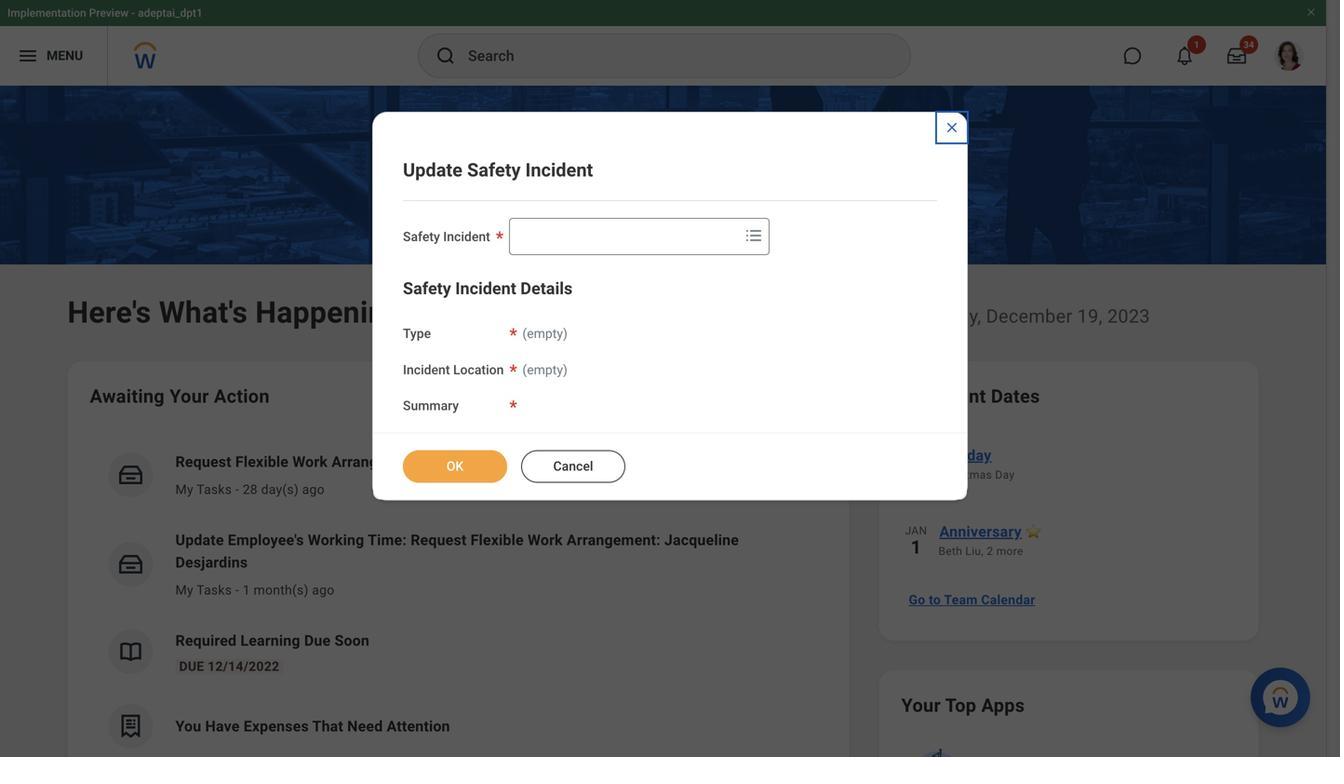 Task type: locate. For each thing, give the bounding box(es) containing it.
desjardins right ok
[[508, 453, 580, 471]]

to
[[929, 592, 942, 607]]

request up my tasks - 28 day(s) ago
[[176, 453, 232, 471]]

1 inside awaiting your action list
[[243, 582, 250, 598]]

that
[[312, 717, 344, 735]]

safety
[[467, 159, 521, 181], [403, 229, 440, 244], [403, 279, 451, 298]]

anniversary ⭐ beth liu, 2 more
[[939, 523, 1042, 558]]

1 vertical spatial tasks
[[197, 582, 232, 598]]

ago
[[302, 482, 325, 497], [312, 582, 335, 598]]

required learning due soon due 12/14/2022
[[176, 632, 370, 674]]

0 vertical spatial your
[[170, 386, 209, 407]]

my tasks - 1 month(s) ago
[[176, 582, 335, 598]]

update left employee's
[[176, 531, 224, 549]]

tasks for 28
[[197, 482, 232, 497]]

1 left month(s)
[[243, 582, 250, 598]]

your left action
[[170, 386, 209, 407]]

update for update employee's working time: request flexible work arrangement: jacqueline desjardins
[[176, 531, 224, 549]]

top
[[946, 695, 977, 717]]

your left top
[[902, 695, 941, 717]]

type
[[403, 326, 431, 341]]

flexible up 28
[[235, 453, 289, 471]]

my right inbox icon
[[176, 482, 194, 497]]

2 (empty) from the top
[[523, 362, 568, 377]]

1 horizontal spatial desjardins
[[508, 453, 580, 471]]

1 vertical spatial desjardins
[[176, 554, 248, 571]]

expenses
[[244, 717, 309, 735]]

tasks for 1
[[197, 582, 232, 598]]

my tasks - 28 day(s) ago
[[176, 482, 325, 497]]

1 horizontal spatial request
[[411, 531, 467, 549]]

0 vertical spatial -
[[131, 7, 135, 20]]

0 vertical spatial tasks
[[197, 482, 232, 497]]

prompts image
[[743, 224, 765, 247]]

tasks left 28
[[197, 482, 232, 497]]

incident
[[526, 159, 593, 181], [444, 229, 491, 244], [456, 279, 517, 298], [403, 362, 450, 377]]

ago right month(s)
[[312, 582, 335, 598]]

1 horizontal spatial jacqueline
[[665, 531, 739, 549]]

work
[[293, 453, 328, 471], [528, 531, 563, 549]]

request right time:
[[411, 531, 467, 549]]

cancel
[[554, 458, 594, 474]]

- left month(s)
[[235, 582, 239, 598]]

safety up the safety incident details button at top
[[403, 229, 440, 244]]

holiday
[[940, 447, 992, 464]]

2 my from the top
[[176, 582, 194, 598]]

0 vertical spatial my
[[176, 482, 194, 497]]

2 vertical spatial -
[[235, 582, 239, 598]]

update safety incident dialog
[[372, 112, 968, 500]]

0 horizontal spatial request
[[176, 453, 232, 471]]

- inside banner
[[131, 7, 135, 20]]

tasks
[[197, 482, 232, 497], [197, 582, 232, 598]]

- right preview
[[131, 7, 135, 20]]

work up day(s)
[[293, 453, 328, 471]]

- for adeptai_dpt1
[[131, 7, 135, 20]]

it's
[[880, 305, 904, 327]]

0 vertical spatial request
[[176, 453, 232, 471]]

safety for safety incident details
[[403, 279, 451, 298]]

0 horizontal spatial desjardins
[[176, 554, 248, 571]]

- left 28
[[235, 482, 239, 497]]

(empty) right location
[[523, 362, 568, 377]]

safety up type
[[403, 279, 451, 298]]

work down cancel button
[[528, 531, 563, 549]]

1 vertical spatial update
[[176, 531, 224, 549]]

1 vertical spatial my
[[176, 582, 194, 598]]

have
[[205, 717, 240, 735]]

1 horizontal spatial your
[[902, 695, 941, 717]]

1 vertical spatial -
[[235, 482, 239, 497]]

0 horizontal spatial 1
[[243, 582, 250, 598]]

working
[[308, 531, 364, 549]]

1 my from the top
[[176, 482, 194, 497]]

0 horizontal spatial jacqueline
[[429, 453, 504, 471]]

0 vertical spatial update
[[403, 159, 463, 181]]

flexible
[[235, 453, 289, 471], [471, 531, 524, 549]]

liu,
[[966, 545, 984, 558]]

0 vertical spatial 1
[[911, 536, 922, 558]]

incident up safety incident details
[[444, 229, 491, 244]]

day(s)
[[261, 482, 299, 497]]

awaiting your action list
[[90, 436, 827, 757]]

beth
[[939, 545, 963, 558]]

1 vertical spatial your
[[902, 695, 941, 717]]

arrangement: left ok
[[332, 453, 426, 471]]

1 vertical spatial flexible
[[471, 531, 524, 549]]

due down required
[[179, 659, 204, 674]]

ok
[[447, 458, 464, 474]]

it's tuesday, december 19, 2023
[[880, 305, 1151, 327]]

0 vertical spatial work
[[293, 453, 328, 471]]

your
[[170, 386, 209, 407], [902, 695, 941, 717]]

0 horizontal spatial flexible
[[235, 453, 289, 471]]

attention
[[387, 717, 450, 735]]

tuesday,
[[908, 305, 982, 327]]

details
[[521, 279, 573, 298]]

-
[[131, 7, 135, 20], [235, 482, 239, 497], [235, 582, 239, 598]]

need
[[347, 717, 383, 735]]

you have expenses that need attention
[[176, 717, 450, 735]]

tasks up required
[[197, 582, 232, 598]]

arrangement:
[[332, 453, 426, 471], [567, 531, 661, 549]]

desjardins up my tasks - 1 month(s) ago
[[176, 554, 248, 571]]

flexible down 'ok' button
[[471, 531, 524, 549]]

1 horizontal spatial work
[[528, 531, 563, 549]]

2 vertical spatial safety
[[403, 279, 451, 298]]

apps
[[982, 695, 1025, 717]]

2023
[[1108, 305, 1151, 327]]

1 horizontal spatial 1
[[911, 536, 922, 558]]

2 tasks from the top
[[197, 582, 232, 598]]

awaiting
[[90, 386, 165, 407]]

0 vertical spatial safety
[[467, 159, 521, 181]]

important dates element
[[902, 432, 1237, 577]]

0 vertical spatial due
[[304, 632, 331, 650]]

summary
[[403, 398, 459, 413]]

1
[[911, 536, 922, 558], [243, 582, 250, 598]]

0 horizontal spatial arrangement:
[[332, 453, 426, 471]]

1 vertical spatial jacqueline
[[665, 531, 739, 549]]

arrangement: down cancel button
[[567, 531, 661, 549]]

- for 1
[[235, 582, 239, 598]]

1 horizontal spatial arrangement:
[[567, 531, 661, 549]]

due left soon
[[304, 632, 331, 650]]

desjardins
[[508, 453, 580, 471], [176, 554, 248, 571]]

jan
[[906, 524, 928, 537]]

you
[[176, 717, 201, 735]]

update inside dialog
[[403, 159, 463, 181]]

1 vertical spatial work
[[528, 531, 563, 549]]

jacqueline
[[429, 453, 504, 471], [665, 531, 739, 549]]

location
[[453, 362, 504, 377]]

implementation preview -   adeptai_dpt1 banner
[[0, 0, 1327, 86]]

my
[[176, 482, 194, 497], [176, 582, 194, 598]]

incident left details
[[456, 279, 517, 298]]

1 vertical spatial ago
[[312, 582, 335, 598]]

work inside update employee's working time: request flexible work arrangement: jacqueline desjardins
[[528, 531, 563, 549]]

desjardins inside update employee's working time: request flexible work arrangement: jacqueline desjardins
[[176, 554, 248, 571]]

request flexible work arrangement: jacqueline desjardins
[[176, 453, 580, 471]]

0 vertical spatial ago
[[302, 482, 325, 497]]

(empty) down details
[[523, 326, 568, 341]]

1 (empty) from the top
[[523, 326, 568, 341]]

jacqueline inside update employee's working time: request flexible work arrangement: jacqueline desjardins
[[665, 531, 739, 549]]

1 vertical spatial safety
[[403, 229, 440, 244]]

1 vertical spatial arrangement:
[[567, 531, 661, 549]]

(empty)
[[523, 326, 568, 341], [523, 362, 568, 377]]

cancel button
[[521, 450, 626, 483]]

month(s)
[[254, 582, 309, 598]]

ago for my tasks - 28 day(s) ago
[[302, 482, 325, 497]]

safety inside group
[[403, 279, 451, 298]]

1 horizontal spatial flexible
[[471, 531, 524, 549]]

safety up safety incident
[[467, 159, 521, 181]]

update
[[403, 159, 463, 181], [176, 531, 224, 549]]

(empty) for incident location
[[523, 362, 568, 377]]

safety incident
[[403, 229, 491, 244]]

1 vertical spatial 1
[[243, 582, 250, 598]]

calendar
[[982, 592, 1036, 607]]

my up required
[[176, 582, 194, 598]]

due
[[304, 632, 331, 650], [179, 659, 204, 674]]

what's
[[159, 295, 248, 330]]

0 vertical spatial (empty)
[[523, 326, 568, 341]]

holiday button
[[939, 443, 1237, 467]]

go
[[909, 592, 926, 607]]

1 vertical spatial request
[[411, 531, 467, 549]]

my for my tasks - 1 month(s) ago
[[176, 582, 194, 598]]

0 horizontal spatial your
[[170, 386, 209, 407]]

1 horizontal spatial update
[[403, 159, 463, 181]]

1 left beth
[[911, 536, 922, 558]]

go to team calendar
[[909, 592, 1036, 607]]

1 vertical spatial (empty)
[[523, 362, 568, 377]]

0 horizontal spatial update
[[176, 531, 224, 549]]

request
[[176, 453, 232, 471], [411, 531, 467, 549]]

1 tasks from the top
[[197, 482, 232, 497]]

dashboard expenses image
[[117, 712, 145, 740]]

1 horizontal spatial due
[[304, 632, 331, 650]]

update inside update employee's working time: request flexible work arrangement: jacqueline desjardins
[[176, 531, 224, 549]]

safety incident details
[[403, 279, 573, 298]]

0 vertical spatial flexible
[[235, 453, 289, 471]]

safety for safety incident
[[403, 229, 440, 244]]

0 vertical spatial jacqueline
[[429, 453, 504, 471]]

safety incident details button
[[403, 279, 573, 298]]

(empty) for type
[[523, 326, 568, 341]]

update up safety incident
[[403, 159, 463, 181]]

ago right day(s)
[[302, 482, 325, 497]]

update safety incident
[[403, 159, 593, 181]]

1 vertical spatial due
[[179, 659, 204, 674]]



Task type: describe. For each thing, give the bounding box(es) containing it.
0 vertical spatial arrangement:
[[332, 453, 426, 471]]

happening
[[256, 295, 403, 330]]

preview
[[89, 7, 129, 20]]

go to team calendar button
[[902, 581, 1043, 618]]

ago for my tasks - 1 month(s) ago
[[312, 582, 335, 598]]

implementation preview -   adeptai_dpt1
[[7, 7, 203, 20]]

team
[[945, 592, 978, 607]]

request inside update employee's working time: request flexible work arrangement: jacqueline desjardins
[[411, 531, 467, 549]]

important dates
[[902, 386, 1041, 407]]

anniversary
[[940, 523, 1022, 541]]

you have expenses that need attention button
[[90, 689, 827, 757]]

Safety Incident field
[[510, 220, 739, 253]]

safety incident details group
[[403, 278, 938, 416]]

awaiting your action
[[90, 386, 270, 407]]

- for 28
[[235, 482, 239, 497]]

dates
[[992, 386, 1041, 407]]

profile logan mcneil element
[[1264, 35, 1316, 76]]

close environment banner image
[[1306, 7, 1318, 18]]

holiday christmas day
[[939, 447, 1015, 481]]

inbox large image
[[1228, 47, 1247, 65]]

your top apps
[[902, 695, 1025, 717]]

implementation
[[7, 7, 86, 20]]

december
[[987, 305, 1073, 327]]

adeptai_dpt1
[[138, 7, 203, 20]]

here's what's happening
[[68, 295, 403, 330]]

update for update safety incident
[[403, 159, 463, 181]]

19,
[[1078, 305, 1103, 327]]

learning
[[241, 632, 300, 650]]

required
[[176, 632, 237, 650]]

christmas
[[939, 468, 993, 481]]

0 horizontal spatial work
[[293, 453, 328, 471]]

inbox image
[[117, 550, 145, 578]]

0 horizontal spatial due
[[179, 659, 204, 674]]

day
[[996, 468, 1015, 481]]

important
[[902, 386, 987, 407]]

flexible inside update employee's working time: request flexible work arrangement: jacqueline desjardins
[[471, 531, 524, 549]]

notifications large image
[[1176, 47, 1195, 65]]

⭐
[[1026, 523, 1042, 541]]

0 vertical spatial desjardins
[[508, 453, 580, 471]]

1 inside jan 1
[[911, 536, 922, 558]]

soon
[[335, 632, 370, 650]]

book open image
[[117, 638, 145, 666]]

action
[[214, 386, 270, 407]]

my for my tasks - 28 day(s) ago
[[176, 482, 194, 497]]

more
[[997, 545, 1024, 558]]

update employee's working time: request flexible work arrangement: jacqueline desjardins
[[176, 531, 739, 571]]

jan 1
[[906, 524, 928, 558]]

incident up summary on the left bottom of the page
[[403, 362, 450, 377]]

inbox image
[[117, 461, 145, 489]]

search image
[[435, 45, 457, 67]]

incident up safety incident field
[[526, 159, 593, 181]]

here's
[[68, 295, 151, 330]]

incident location
[[403, 362, 504, 377]]

close update safety incident image
[[945, 120, 960, 135]]

2
[[987, 545, 994, 558]]

ok button
[[403, 450, 508, 483]]

time:
[[368, 531, 407, 549]]

arrangement: inside update employee's working time: request flexible work arrangement: jacqueline desjardins
[[567, 531, 661, 549]]

12/14/2022
[[208, 659, 280, 674]]

here's what's happening main content
[[0, 86, 1327, 757]]

employee's
[[228, 531, 304, 549]]

28
[[243, 482, 258, 497]]



Task type: vqa. For each thing, say whether or not it's contained in the screenshot.
AGO
yes



